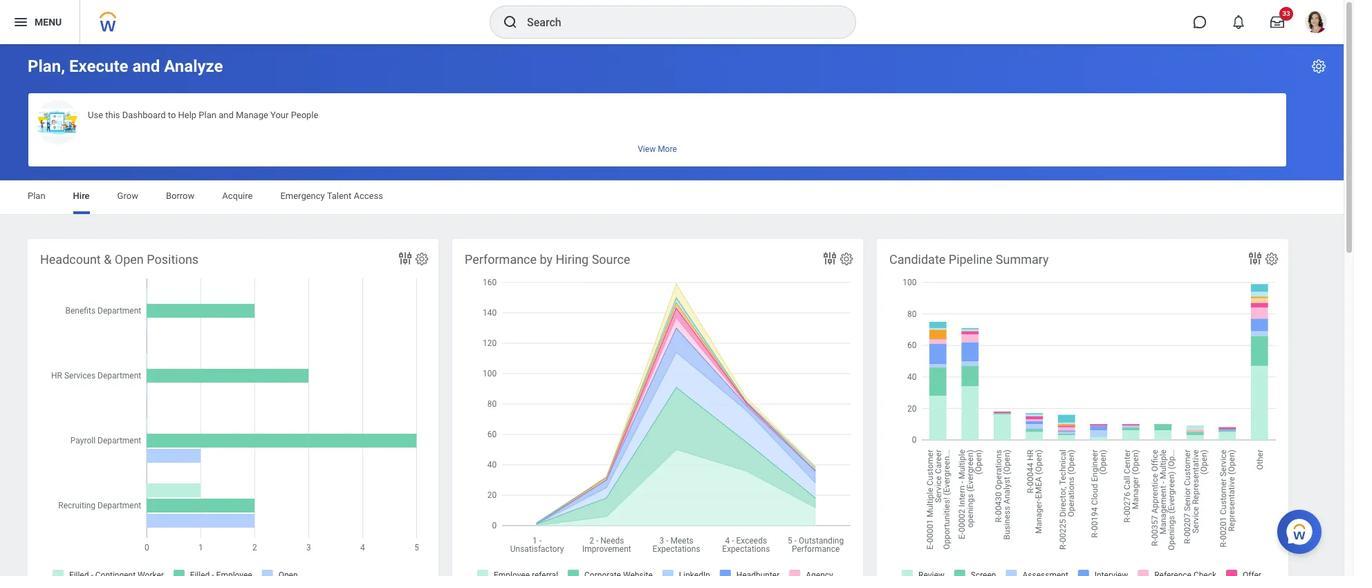 Task type: describe. For each thing, give the bounding box(es) containing it.
access
[[354, 191, 383, 201]]

hire
[[73, 191, 90, 201]]

configure performance by hiring source image
[[839, 252, 854, 267]]

inbox large image
[[1271, 15, 1285, 29]]

configure headcount & open positions image
[[414, 252, 430, 267]]

analyze
[[164, 57, 223, 76]]

emergency talent access
[[280, 191, 383, 201]]

help
[[178, 110, 197, 120]]

positions
[[147, 252, 199, 267]]

33
[[1283, 10, 1291, 17]]

configure candidate pipeline summary image
[[1265, 252, 1280, 267]]

use this dashboard to help plan and manage your people button
[[28, 93, 1287, 167]]

1 vertical spatial plan
[[28, 191, 45, 201]]

notifications large image
[[1232, 15, 1246, 29]]

plan, execute and analyze main content
[[0, 44, 1344, 577]]

plan inside use this dashboard to help plan and manage your people button
[[199, 110, 217, 120]]

use this dashboard to help plan and manage your people
[[88, 110, 318, 120]]

menu banner
[[0, 0, 1344, 44]]

Search Workday  search field
[[527, 7, 827, 37]]

performance by hiring source
[[465, 252, 630, 267]]

grow
[[117, 191, 138, 201]]

source
[[592, 252, 630, 267]]

headcount & open positions
[[40, 252, 199, 267]]

and inside button
[[219, 110, 234, 120]]

pipeline
[[949, 252, 993, 267]]

configure and view chart data image
[[822, 250, 838, 267]]

justify image
[[12, 14, 29, 30]]

0 horizontal spatial and
[[132, 57, 160, 76]]

search image
[[502, 14, 519, 30]]

profile logan mcneil image
[[1305, 11, 1328, 36]]

33 button
[[1262, 7, 1294, 37]]



Task type: locate. For each thing, give the bounding box(es) containing it.
menu button
[[0, 0, 80, 44]]

acquire
[[222, 191, 253, 201]]

performance by hiring source element
[[452, 239, 863, 577]]

by
[[540, 252, 553, 267]]

configure and view chart data image inside headcount & open positions element
[[397, 250, 414, 267]]

configure and view chart data image left configure headcount & open positions image
[[397, 250, 414, 267]]

plan right help on the left of the page
[[199, 110, 217, 120]]

summary
[[996, 252, 1049, 267]]

1 horizontal spatial and
[[219, 110, 234, 120]]

configure and view chart data image
[[397, 250, 414, 267], [1247, 250, 1264, 267]]

use
[[88, 110, 103, 120]]

plan, execute and analyze
[[28, 57, 223, 76]]

people
[[291, 110, 318, 120]]

candidate pipeline summary
[[890, 252, 1049, 267]]

1 horizontal spatial configure and view chart data image
[[1247, 250, 1264, 267]]

configure and view chart data image left 'configure candidate pipeline summary' 'image'
[[1247, 250, 1264, 267]]

dashboard
[[122, 110, 166, 120]]

1 vertical spatial and
[[219, 110, 234, 120]]

headcount & open positions element
[[28, 239, 439, 577]]

candidate pipeline summary element
[[877, 239, 1289, 577]]

your
[[271, 110, 289, 120]]

open
[[115, 252, 144, 267]]

execute
[[69, 57, 128, 76]]

tab list
[[14, 181, 1330, 214]]

to
[[168, 110, 176, 120]]

tab list containing plan
[[14, 181, 1330, 214]]

plan,
[[28, 57, 65, 76]]

tab list inside plan, execute and analyze main content
[[14, 181, 1330, 214]]

plan
[[199, 110, 217, 120], [28, 191, 45, 201]]

hiring
[[556, 252, 589, 267]]

this
[[105, 110, 120, 120]]

menu
[[35, 16, 62, 27]]

headcount
[[40, 252, 101, 267]]

borrow
[[166, 191, 195, 201]]

configure and view chart data image inside candidate pipeline summary element
[[1247, 250, 1264, 267]]

2 configure and view chart data image from the left
[[1247, 250, 1264, 267]]

performance
[[465, 252, 537, 267]]

1 horizontal spatial plan
[[199, 110, 217, 120]]

talent
[[327, 191, 352, 201]]

0 vertical spatial plan
[[199, 110, 217, 120]]

manage
[[236, 110, 268, 120]]

emergency
[[280, 191, 325, 201]]

&
[[104, 252, 112, 267]]

0 horizontal spatial plan
[[28, 191, 45, 201]]

configure and view chart data image for headcount & open positions
[[397, 250, 414, 267]]

and left "analyze"
[[132, 57, 160, 76]]

1 configure and view chart data image from the left
[[397, 250, 414, 267]]

candidate
[[890, 252, 946, 267]]

and left manage on the top left
[[219, 110, 234, 120]]

0 vertical spatial and
[[132, 57, 160, 76]]

0 horizontal spatial configure and view chart data image
[[397, 250, 414, 267]]

configure and view chart data image for candidate pipeline summary
[[1247, 250, 1264, 267]]

plan left the hire
[[28, 191, 45, 201]]

and
[[132, 57, 160, 76], [219, 110, 234, 120]]

configure this page image
[[1311, 58, 1328, 75]]



Task type: vqa. For each thing, say whether or not it's contained in the screenshot.
the left Plan
yes



